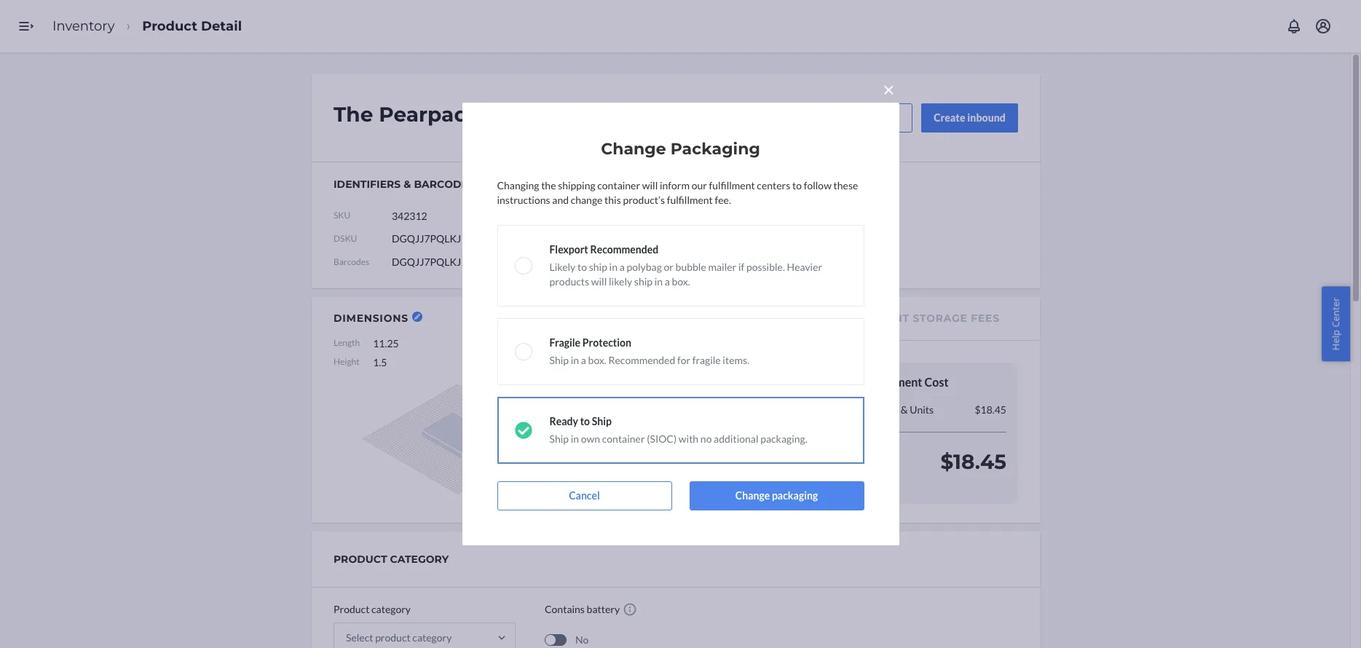Task type: describe. For each thing, give the bounding box(es) containing it.
create
[[934, 111, 966, 124]]

× button
[[879, 74, 900, 101]]

help center
[[1330, 298, 1343, 351]]

service for service & units
[[866, 404, 899, 416]]

fragile
[[693, 354, 721, 367]]

to inside the ready to ship ship in own container (sioc) with no additional packaging.
[[580, 415, 590, 428]]

change
[[571, 194, 603, 206]]

$18.45 for total
[[941, 449, 1007, 474]]

likely to ship in a polybag or bubble mailer if possible. heavier products will likely ship in a box.
[[625, 474, 827, 497]]

product for product detail
[[142, 18, 197, 34]]

ship for ready to ship
[[592, 415, 612, 428]]

storage
[[914, 312, 968, 325]]

centers
[[757, 179, 791, 192]]

recommended inside flexport recommended likely to ship in a polybag or bubble mailer if possible. heavier products will likely ship in a box.
[[591, 243, 659, 256]]

inform
[[660, 179, 690, 192]]

breadcrumbs navigation
[[41, 5, 254, 48]]

in inside fragile protection ship in a box. recommended for fragile items.
[[571, 354, 579, 367]]

(dsku)
[[463, 256, 497, 268]]

create inbound
[[934, 111, 1006, 124]]

items.
[[723, 354, 750, 367]]

service level
[[625, 364, 675, 375]]

0 vertical spatial fulfillment
[[709, 179, 755, 192]]

1 1.5 from the left
[[373, 356, 387, 369]]

products inside flexport recommended likely to ship in a polybag or bubble mailer if possible. heavier products will likely ship in a box.
[[550, 275, 590, 288]]

likely inside 'likely to ship in a polybag or bubble mailer if possible. heavier products will likely ship in a box.'
[[708, 486, 728, 497]]

plus image
[[509, 258, 518, 267]]

$18.45 for service & units
[[975, 404, 1007, 416]]

ecom fulfillment storage fees
[[792, 312, 1000, 325]]

flexport
[[550, 243, 589, 256]]

a left 'packaging'
[[756, 486, 761, 497]]

likely inside flexport recommended likely to ship in a polybag or bubble mailer if possible. heavier products will likely ship in a box.
[[609, 275, 633, 288]]

dgqjj7pqlkj for dgqjj7pqlkj
[[392, 232, 461, 245]]

in up ecom fulfillment fees
[[655, 275, 663, 288]]

8.75
[[505, 337, 524, 350]]

packaging
[[671, 139, 761, 159]]

additional
[[714, 433, 759, 445]]

product category
[[334, 603, 411, 616]]

the
[[542, 179, 556, 192]]

own
[[581, 433, 601, 445]]

ship for fragile protection
[[550, 354, 569, 367]]

these
[[834, 179, 859, 192]]

change for change packaging
[[601, 139, 666, 159]]

ready
[[550, 415, 579, 428]]

change packaging
[[736, 490, 818, 502]]

fulfillment cost
[[866, 375, 949, 389]]

contains battery
[[545, 603, 620, 616]]

inbound
[[968, 111, 1006, 124]]

will inside flexport recommended likely to ship in a polybag or bubble mailer if possible. heavier products will likely ship in a box.
[[592, 275, 607, 288]]

ship up ecom fulfillment fees
[[635, 275, 653, 288]]

ecom fulfillment fees tab
[[625, 297, 775, 340]]

our
[[692, 179, 707, 192]]

possible. inside flexport recommended likely to ship in a polybag or bubble mailer if possible. heavier products will likely ship in a box.
[[747, 261, 785, 273]]

help center button
[[1323, 287, 1351, 362]]

battery
[[587, 603, 620, 616]]

possible. inside 'likely to ship in a polybag or bubble mailer if possible. heavier products will likely ship in a box.'
[[794, 474, 827, 485]]

identifiers & barcodes
[[334, 178, 475, 191]]

recommended inside fragile protection ship in a box. recommended for fragile items.
[[609, 354, 676, 367]]

changing the shipping container will inform our fulfillment centers to follow these instructions and change this product's fulfillment fee.
[[497, 179, 859, 206]]

service & units
[[866, 404, 934, 416]]

category
[[372, 603, 411, 616]]

ecom for ecom fulfillment fees
[[625, 312, 660, 325]]

in left 'packaging'
[[747, 486, 754, 497]]

×
[[883, 77, 895, 101]]

fee.
[[715, 194, 732, 206]]

8.75 height
[[334, 337, 524, 367]]

barcodes
[[334, 257, 370, 268]]

center
[[1330, 298, 1343, 328]]

a down with on the bottom of page
[[685, 474, 690, 485]]

likely inside flexport recommended likely to ship in a polybag or bubble mailer if possible. heavier products will likely ship in a box.
[[550, 261, 576, 273]]

fulfillment for storage
[[830, 312, 910, 325]]

& for identifiers
[[404, 178, 411, 191]]

this
[[605, 194, 621, 206]]

packaging
[[772, 490, 818, 502]]

ecom for ecom fulfillment storage fees
[[792, 312, 827, 325]]

fulfillment for fees
[[663, 312, 743, 325]]

cancel
[[569, 490, 600, 502]]

a up ecom fulfillment fees
[[665, 275, 670, 288]]

container inside changing the shipping container will inform our fulfillment centers to follow these instructions and change this product's fulfillment fee.
[[598, 179, 641, 192]]

if inside 'likely to ship in a polybag or bubble mailer if possible. heavier products will likely ship in a box.'
[[787, 474, 792, 485]]

detail
[[201, 18, 242, 34]]

product detail
[[142, 18, 242, 34]]

mailer inside 'likely to ship in a polybag or bubble mailer if possible. heavier products will likely ship in a box.'
[[761, 474, 786, 485]]

instructions
[[497, 194, 551, 206]]

ship right print icon
[[589, 261, 608, 273]]

pearpad
[[379, 102, 468, 127]]

cancel button
[[497, 482, 672, 511]]

will inside 'likely to ship in a polybag or bubble mailer if possible. heavier products will likely ship in a box.'
[[693, 486, 706, 497]]



Task type: locate. For each thing, give the bounding box(es) containing it.
11.25
[[373, 337, 399, 350]]

to inside changing the shipping container will inform our fulfillment centers to follow these instructions and change this product's fulfillment fee.
[[793, 179, 802, 192]]

1 horizontal spatial likely
[[625, 474, 648, 485]]

or up ecom fulfillment fees
[[664, 261, 674, 273]]

0 vertical spatial recommended
[[591, 243, 659, 256]]

$18.45
[[975, 404, 1007, 416], [941, 449, 1007, 474]]

to up own
[[580, 415, 590, 428]]

0 horizontal spatial bubble
[[676, 261, 707, 273]]

dgqjj7pqlkj up dgqjj7pqlkj (dsku)
[[392, 232, 461, 245]]

ecom inside "tab"
[[625, 312, 660, 325]]

0 vertical spatial bubble
[[676, 261, 707, 273]]

fulfillment up 'fee.'
[[709, 179, 755, 192]]

recommended down this
[[591, 243, 659, 256]]

likely up protection
[[609, 275, 633, 288]]

no
[[701, 433, 712, 445]]

change packaging
[[601, 139, 761, 159]]

change for change packaging
[[736, 490, 770, 502]]

0 horizontal spatial if
[[739, 261, 745, 273]]

1 horizontal spatial or
[[723, 474, 732, 485]]

or
[[664, 261, 674, 273], [723, 474, 732, 485]]

0 vertical spatial mailer
[[709, 261, 737, 273]]

1 vertical spatial mailer
[[761, 474, 786, 485]]

1 vertical spatial ship
[[592, 415, 612, 428]]

in inside the ready to ship ship in own container (sioc) with no additional packaging.
[[571, 433, 579, 445]]

1 vertical spatial will
[[592, 275, 607, 288]]

1 horizontal spatial ecom
[[792, 312, 827, 325]]

service left level
[[625, 364, 653, 375]]

cost
[[925, 375, 949, 389]]

1 horizontal spatial will
[[643, 179, 658, 192]]

to inside 'likely to ship in a polybag or bubble mailer if possible. heavier products will likely ship in a box.'
[[649, 474, 657, 485]]

2 vertical spatial box.
[[762, 486, 778, 497]]

to inside flexport recommended likely to ship in a polybag or bubble mailer if possible. heavier products will likely ship in a box.
[[578, 261, 587, 273]]

0 vertical spatial container
[[598, 179, 641, 192]]

2 horizontal spatial box.
[[762, 486, 778, 497]]

product category
[[334, 553, 449, 566]]

ship down additional
[[730, 486, 746, 497]]

help
[[1330, 330, 1343, 351]]

1 horizontal spatial change
[[736, 490, 770, 502]]

0 vertical spatial polybag
[[627, 261, 662, 273]]

heavier
[[787, 261, 823, 273], [625, 486, 656, 497]]

flexport recommended likely to ship in a polybag or bubble mailer if possible. heavier products will likely ship in a box.
[[550, 243, 823, 288]]

0 vertical spatial if
[[739, 261, 745, 273]]

product detail link
[[142, 18, 242, 34]]

dimensions
[[334, 312, 409, 325]]

fulfillment inside "tab"
[[663, 312, 743, 325]]

1 horizontal spatial polybag
[[691, 474, 722, 485]]

create inbound button
[[922, 103, 1019, 133]]

container inside the ready to ship ship in own container (sioc) with no additional packaging.
[[602, 433, 645, 445]]

bubble up the change packaging
[[733, 474, 760, 485]]

& left units
[[901, 404, 908, 416]]

0 vertical spatial ship
[[550, 354, 569, 367]]

box. down packaging.
[[762, 486, 778, 497]]

None text field
[[392, 202, 501, 230]]

ready to ship ship in own container (sioc) with no additional packaging.
[[550, 415, 808, 445]]

product for product category
[[334, 603, 370, 616]]

tab list containing ecom fulfillment fees
[[590, 297, 1041, 341]]

the
[[334, 102, 373, 127]]

total
[[866, 455, 889, 468]]

height
[[334, 356, 360, 367]]

0 vertical spatial likely
[[609, 275, 633, 288]]

print image
[[535, 258, 545, 267]]

2 vertical spatial will
[[693, 486, 706, 497]]

box. down protection
[[588, 354, 607, 367]]

container right own
[[602, 433, 645, 445]]

1 horizontal spatial fees
[[972, 312, 1000, 325]]

1 vertical spatial possible.
[[794, 474, 827, 485]]

packaging.
[[761, 433, 808, 445]]

products inside 'likely to ship in a polybag or bubble mailer if possible. heavier products will likely ship in a box.'
[[657, 486, 691, 497]]

to down flexport
[[578, 261, 587, 273]]

1 vertical spatial recommended
[[609, 354, 676, 367]]

change packaging button
[[690, 482, 865, 511]]

will up product's at the top of page
[[643, 179, 658, 192]]

0 horizontal spatial products
[[550, 275, 590, 288]]

1 horizontal spatial 1.5
[[505, 356, 519, 369]]

ecom fulfillment fees
[[625, 312, 775, 325]]

inventory link
[[52, 18, 115, 34]]

products down '(sioc)'
[[657, 486, 691, 497]]

a
[[620, 261, 625, 273], [665, 275, 670, 288], [581, 354, 587, 367], [685, 474, 690, 485], [756, 486, 761, 497]]

2 1.5 from the left
[[505, 356, 519, 369]]

1 vertical spatial product
[[334, 603, 370, 616]]

barcodes
[[414, 178, 475, 191]]

the pearpad
[[334, 102, 468, 127]]

product left the detail
[[142, 18, 197, 34]]

with
[[679, 433, 699, 445]]

mailer inside flexport recommended likely to ship in a polybag or bubble mailer if possible. heavier products will likely ship in a box.
[[709, 261, 737, 273]]

no
[[576, 634, 589, 646]]

tab list
[[590, 297, 1041, 341]]

to left follow
[[793, 179, 802, 192]]

ship down fragile
[[550, 354, 569, 367]]

0 vertical spatial product
[[142, 18, 197, 34]]

ship
[[550, 354, 569, 367], [592, 415, 612, 428], [550, 433, 569, 445]]

ship
[[589, 261, 608, 273], [635, 275, 653, 288], [659, 474, 675, 485], [730, 486, 746, 497]]

0 horizontal spatial polybag
[[627, 261, 662, 273]]

category
[[390, 553, 449, 566]]

fees right storage
[[972, 312, 1000, 325]]

protection
[[583, 337, 632, 349]]

1 vertical spatial polybag
[[691, 474, 722, 485]]

0 horizontal spatial will
[[592, 275, 607, 288]]

product
[[142, 18, 197, 34], [334, 603, 370, 616]]

1 horizontal spatial bubble
[[733, 474, 760, 485]]

1 vertical spatial dgqjj7pqlkj
[[392, 256, 461, 268]]

fulfillment
[[663, 312, 743, 325], [830, 312, 910, 325], [866, 375, 923, 389]]

bubble inside flexport recommended likely to ship in a polybag or bubble mailer if possible. heavier products will likely ship in a box.
[[676, 261, 707, 273]]

possible.
[[747, 261, 785, 273], [794, 474, 827, 485]]

1.5 down 11.25
[[373, 356, 387, 369]]

0 vertical spatial or
[[664, 261, 674, 273]]

2 fees from the left
[[972, 312, 1000, 325]]

to
[[793, 179, 802, 192], [578, 261, 587, 273], [580, 415, 590, 428], [649, 474, 657, 485]]

× document
[[462, 74, 900, 546]]

1 vertical spatial $18.45
[[941, 449, 1007, 474]]

service down fulfillment cost
[[866, 404, 899, 416]]

changing
[[497, 179, 540, 192]]

likely down no
[[708, 486, 728, 497]]

change inside button
[[736, 490, 770, 502]]

fees inside ecom fulfillment storage fees tab
[[972, 312, 1000, 325]]

ship down '(sioc)'
[[659, 474, 675, 485]]

1 vertical spatial likely
[[708, 486, 728, 497]]

in down fragile
[[571, 354, 579, 367]]

0 horizontal spatial &
[[404, 178, 411, 191]]

or down additional
[[723, 474, 732, 485]]

polybag
[[627, 261, 662, 273], [691, 474, 722, 485]]

1 horizontal spatial service
[[866, 404, 899, 416]]

service
[[625, 364, 653, 375], [866, 404, 899, 416]]

dgqjj7pqlkj left (dsku)
[[392, 256, 461, 268]]

likely down '(sioc)'
[[625, 474, 648, 485]]

0 vertical spatial possible.
[[747, 261, 785, 273]]

shipping
[[558, 179, 596, 192]]

0 vertical spatial service
[[625, 364, 653, 375]]

length
[[334, 337, 360, 348]]

products down flexport
[[550, 275, 590, 288]]

identifiers
[[334, 178, 401, 191]]

dsku
[[334, 233, 357, 244]]

in down with on the bottom of page
[[676, 474, 684, 485]]

0 horizontal spatial ecom
[[625, 312, 660, 325]]

1 horizontal spatial product
[[334, 603, 370, 616]]

box. inside flexport recommended likely to ship in a polybag or bubble mailer if possible. heavier products will likely ship in a box.
[[672, 275, 691, 288]]

heavier inside 'likely to ship in a polybag or bubble mailer if possible. heavier products will likely ship in a box.'
[[625, 486, 656, 497]]

1 vertical spatial bubble
[[733, 474, 760, 485]]

0 horizontal spatial box.
[[588, 354, 607, 367]]

1 vertical spatial products
[[657, 486, 691, 497]]

0 horizontal spatial fees
[[746, 312, 775, 325]]

fees
[[746, 312, 775, 325], [972, 312, 1000, 325]]

a down protection
[[581, 354, 587, 367]]

0 vertical spatial change
[[601, 139, 666, 159]]

ecom inside tab
[[792, 312, 827, 325]]

fragile protection ship in a box. recommended for fragile items.
[[550, 337, 750, 367]]

0 horizontal spatial mailer
[[709, 261, 737, 273]]

or inside flexport recommended likely to ship in a polybag or bubble mailer if possible. heavier products will likely ship in a box.
[[664, 261, 674, 273]]

2 horizontal spatial will
[[693, 486, 706, 497]]

bubble up ecom fulfillment fees
[[676, 261, 707, 273]]

will inside changing the shipping container will inform our fulfillment centers to follow these instructions and change this product's fulfillment fee.
[[643, 179, 658, 192]]

polybag inside flexport recommended likely to ship in a polybag or bubble mailer if possible. heavier products will likely ship in a box.
[[627, 261, 662, 273]]

1 vertical spatial &
[[901, 404, 908, 416]]

0 vertical spatial will
[[643, 179, 658, 192]]

contains
[[545, 603, 585, 616]]

polybag down product's at the top of page
[[627, 261, 662, 273]]

1 vertical spatial container
[[602, 433, 645, 445]]

width
[[463, 337, 487, 348]]

(sioc)
[[647, 433, 677, 445]]

1 vertical spatial if
[[787, 474, 792, 485]]

0 horizontal spatial service
[[625, 364, 653, 375]]

or inside 'likely to ship in a polybag or bubble mailer if possible. heavier products will likely ship in a box.'
[[723, 474, 732, 485]]

sku
[[334, 210, 351, 221]]

change left 'packaging'
[[736, 490, 770, 502]]

in down this
[[610, 261, 618, 273]]

likely down flexport
[[550, 261, 576, 273]]

fulfillment left storage
[[830, 312, 910, 325]]

0 horizontal spatial change
[[601, 139, 666, 159]]

1 vertical spatial box.
[[588, 354, 607, 367]]

1 vertical spatial likely
[[625, 474, 648, 485]]

ship down ready
[[550, 433, 569, 445]]

bubble inside 'likely to ship in a polybag or bubble mailer if possible. heavier products will likely ship in a box.'
[[733, 474, 760, 485]]

box. inside 'likely to ship in a polybag or bubble mailer if possible. heavier products will likely ship in a box.'
[[762, 486, 778, 497]]

&
[[404, 178, 411, 191], [901, 404, 908, 416]]

if up ecom fulfillment fees
[[739, 261, 745, 273]]

fees inside ecom fulfillment fees "tab"
[[746, 312, 775, 325]]

product inside breadcrumbs navigation
[[142, 18, 197, 34]]

fulfillment down our at top
[[667, 194, 713, 206]]

1.5 down 8.75
[[505, 356, 519, 369]]

ship inside fragile protection ship in a box. recommended for fragile items.
[[550, 354, 569, 367]]

fulfillment up service & units
[[866, 375, 923, 389]]

1 vertical spatial fulfillment
[[667, 194, 713, 206]]

1 horizontal spatial likely
[[708, 486, 728, 497]]

1 horizontal spatial possible.
[[794, 474, 827, 485]]

polybag inside 'likely to ship in a polybag or bubble mailer if possible. heavier products will likely ship in a box.'
[[691, 474, 722, 485]]

likely
[[609, 275, 633, 288], [708, 486, 728, 497]]

if inside flexport recommended likely to ship in a polybag or bubble mailer if possible. heavier products will likely ship in a box.
[[739, 261, 745, 273]]

will
[[643, 179, 658, 192], [592, 275, 607, 288], [693, 486, 706, 497]]

likely inside 'likely to ship in a polybag or bubble mailer if possible. heavier products will likely ship in a box.'
[[625, 474, 648, 485]]

1 fees from the left
[[746, 312, 775, 325]]

box. inside fragile protection ship in a box. recommended for fragile items.
[[588, 354, 607, 367]]

1 horizontal spatial box.
[[672, 275, 691, 288]]

1 horizontal spatial &
[[901, 404, 908, 416]]

fulfillment
[[709, 179, 755, 192], [667, 194, 713, 206]]

fulfillment up fragile
[[663, 312, 743, 325]]

0 horizontal spatial likely
[[550, 261, 576, 273]]

0 vertical spatial box.
[[672, 275, 691, 288]]

product's
[[623, 194, 665, 206]]

1 horizontal spatial products
[[657, 486, 691, 497]]

recommended down protection
[[609, 354, 676, 367]]

product left category at the left
[[334, 603, 370, 616]]

0 horizontal spatial likely
[[609, 275, 633, 288]]

1 dgqjj7pqlkj from the top
[[392, 232, 461, 245]]

dgqjj7pqlkj for dgqjj7pqlkj (dsku)
[[392, 256, 461, 268]]

0 horizontal spatial product
[[142, 18, 197, 34]]

change up product's at the top of page
[[601, 139, 666, 159]]

1 vertical spatial or
[[723, 474, 732, 485]]

0 horizontal spatial heavier
[[625, 486, 656, 497]]

a down this
[[620, 261, 625, 273]]

& left barcodes
[[404, 178, 411, 191]]

0 horizontal spatial 1.5
[[373, 356, 387, 369]]

1 ecom from the left
[[625, 312, 660, 325]]

1 horizontal spatial if
[[787, 474, 792, 485]]

for
[[678, 354, 691, 367]]

check circle image
[[515, 422, 532, 439]]

1 vertical spatial service
[[866, 404, 899, 416]]

box. up ecom fulfillment fees
[[672, 275, 691, 288]]

bubble
[[676, 261, 707, 273], [733, 474, 760, 485]]

aliases
[[698, 176, 747, 189]]

and
[[553, 194, 569, 206]]

fees up the items.
[[746, 312, 775, 325]]

0 vertical spatial dgqjj7pqlkj
[[392, 232, 461, 245]]

in left own
[[571, 433, 579, 445]]

heavier inside flexport recommended likely to ship in a polybag or bubble mailer if possible. heavier products will likely ship in a box.
[[787, 261, 823, 273]]

if up 'packaging'
[[787, 474, 792, 485]]

mailer up the change packaging
[[761, 474, 786, 485]]

follow
[[804, 179, 832, 192]]

1 vertical spatial change
[[736, 490, 770, 502]]

polybag down no
[[691, 474, 722, 485]]

ecom
[[625, 312, 660, 325], [792, 312, 827, 325]]

to down '(sioc)'
[[649, 474, 657, 485]]

0 vertical spatial &
[[404, 178, 411, 191]]

will up protection
[[592, 275, 607, 288]]

units
[[910, 404, 934, 416]]

if
[[739, 261, 745, 273], [787, 474, 792, 485]]

2 vertical spatial ship
[[550, 433, 569, 445]]

will down no
[[693, 486, 706, 497]]

& for service
[[901, 404, 908, 416]]

0 vertical spatial likely
[[550, 261, 576, 273]]

0 vertical spatial heavier
[[787, 261, 823, 273]]

fulfillment inside tab
[[830, 312, 910, 325]]

1 horizontal spatial mailer
[[761, 474, 786, 485]]

dgqjj7pqlkj
[[392, 232, 461, 245], [392, 256, 461, 268]]

pencil alt image
[[415, 314, 420, 320]]

2 dgqjj7pqlkj from the top
[[392, 256, 461, 268]]

1.5
[[373, 356, 387, 369], [505, 356, 519, 369]]

1 horizontal spatial heavier
[[787, 261, 823, 273]]

container up this
[[598, 179, 641, 192]]

0 horizontal spatial or
[[664, 261, 674, 273]]

a inside fragile protection ship in a box. recommended for fragile items.
[[581, 354, 587, 367]]

2 ecom from the left
[[792, 312, 827, 325]]

ecom fulfillment storage fees tab
[[792, 297, 1000, 337]]

weight
[[463, 356, 491, 367]]

service for service level
[[625, 364, 653, 375]]

level
[[655, 364, 675, 375]]

dgqjj7pqlkj (dsku)
[[392, 256, 497, 268]]

0 horizontal spatial possible.
[[747, 261, 785, 273]]

likely
[[550, 261, 576, 273], [625, 474, 648, 485]]

mailer
[[709, 261, 737, 273], [761, 474, 786, 485]]

mailer up ecom fulfillment fees
[[709, 261, 737, 273]]

0 vertical spatial products
[[550, 275, 590, 288]]

fragile
[[550, 337, 581, 349]]

in
[[610, 261, 618, 273], [655, 275, 663, 288], [571, 354, 579, 367], [571, 433, 579, 445], [676, 474, 684, 485], [747, 486, 754, 497]]

0 vertical spatial $18.45
[[975, 404, 1007, 416]]

inventory
[[52, 18, 115, 34]]

product
[[334, 553, 387, 566]]

1 vertical spatial heavier
[[625, 486, 656, 497]]

ship up own
[[592, 415, 612, 428]]



Task type: vqa. For each thing, say whether or not it's contained in the screenshot.
OPEN ACCOUNT MENU "image"
no



